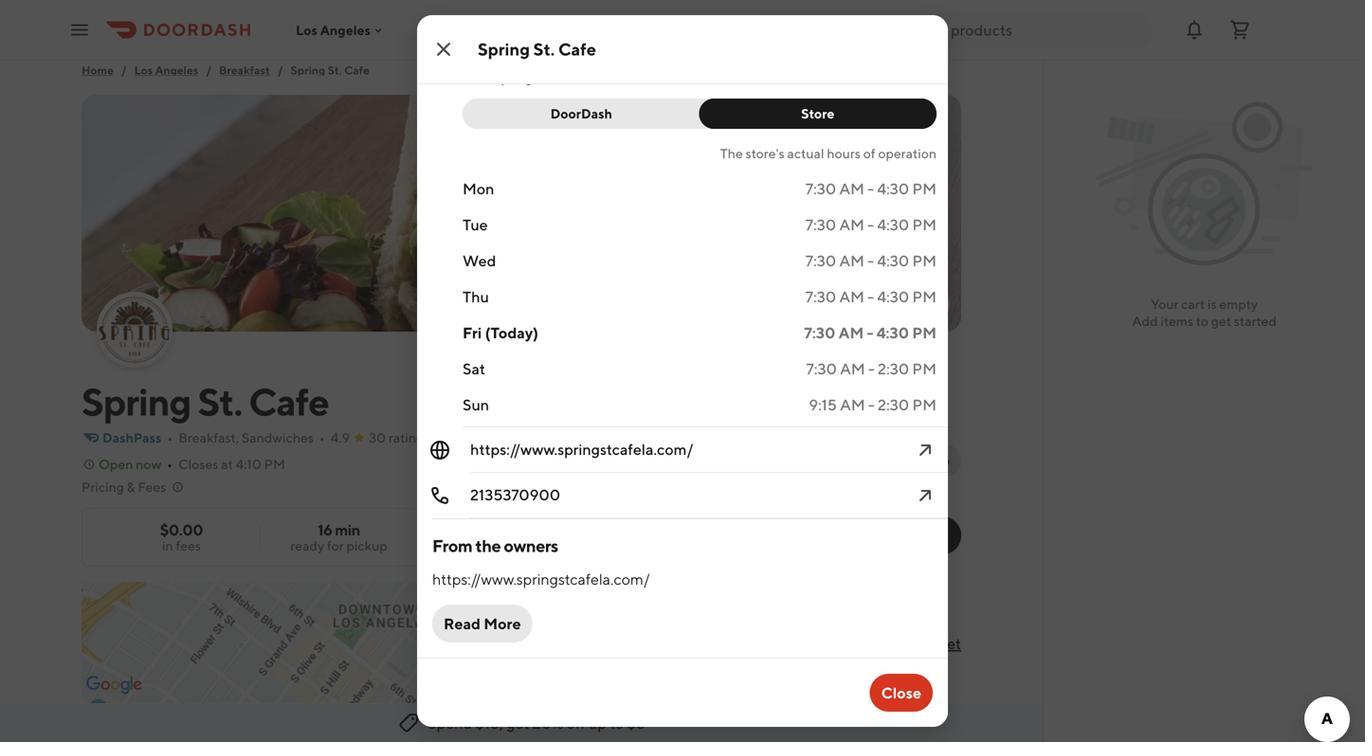 Task type: describe. For each thing, give the bounding box(es) containing it.
am for tue
[[839, 216, 864, 234]]

off
[[566, 714, 586, 732]]

7:30 am - 4:30 pm for tue
[[805, 216, 937, 234]]

now
[[136, 456, 161, 472]]

south
[[826, 635, 868, 653]]

(today)
[[485, 324, 538, 342]]

of
[[863, 146, 876, 161]]

spring inside the "453 south spring street 3 min"
[[871, 635, 915, 653]]

ca
[[549, 7, 569, 23]]

1 horizontal spatial spring st. cafe
[[478, 39, 596, 59]]

dialog containing spring st. cafe
[[417, 0, 948, 727]]

read more button
[[432, 605, 532, 643]]

pm for sun
[[912, 396, 937, 414]]

pm for wed
[[912, 252, 937, 270]]

click item image for los angeles, ca
[[914, 0, 937, 16]]

closes
[[178, 456, 218, 472]]

home
[[82, 64, 114, 77]]

0 vertical spatial angeles
[[320, 22, 371, 38]]

hours
[[827, 146, 861, 161]]

accepting
[[470, 70, 533, 85]]

7:30 for fri (today)
[[804, 324, 836, 342]]

$15,
[[475, 714, 503, 732]]

spend
[[428, 714, 472, 732]]

wed
[[463, 252, 496, 270]]

get inside your cart is empty add items to get started
[[1211, 313, 1231, 329]]

los angeles button
[[296, 22, 386, 38]]

owners
[[504, 536, 558, 556]]

1 / from the left
[[121, 64, 127, 77]]

pm for tue
[[912, 216, 937, 234]]

more info
[[890, 453, 950, 468]]

open for open accepting doordash orders until 4:10 pm
[[470, 49, 510, 67]]

1 vertical spatial 4:10
[[236, 456, 261, 472]]

7:30 am - 4:30 pm for thu
[[805, 288, 937, 306]]

until
[[640, 70, 667, 85]]

pm for thu
[[912, 288, 937, 306]]

breakfast, sandwiches
[[178, 430, 314, 446]]

at
[[221, 456, 233, 472]]

from the owners
[[432, 536, 558, 556]]

pricing & fees
[[82, 479, 166, 495]]

- for sat
[[868, 360, 875, 378]]

store
[[801, 106, 835, 121]]

more inside button
[[890, 453, 922, 468]]

open accepting doordash orders until 4:10 pm
[[470, 49, 719, 85]]

breakfast link
[[219, 61, 270, 80]]

7:30 for sat
[[806, 360, 837, 378]]

dashpass •
[[102, 430, 173, 446]]

• right now
[[167, 456, 173, 472]]

16 min ready for pickup
[[290, 521, 387, 554]]

doordash inside button
[[550, 106, 612, 121]]

for
[[327, 538, 344, 554]]

Store button
[[699, 99, 937, 129]]

• left 4.9
[[319, 430, 325, 446]]

2 vertical spatial cafe
[[249, 379, 329, 424]]

am for sat
[[840, 360, 865, 378]]

to for items
[[1196, 313, 1209, 329]]

am for thu
[[839, 288, 864, 306]]

1 vertical spatial get
[[506, 714, 529, 732]]

4:30 for mon
[[877, 180, 909, 198]]

is
[[1208, 296, 1217, 312]]

$$
[[502, 430, 517, 446]]

delivery
[[800, 520, 851, 536]]

pm for mon
[[912, 180, 937, 198]]

fri
[[463, 324, 482, 342]]

pickup
[[346, 538, 387, 554]]

order methods option group
[[777, 517, 961, 555]]

4:10 inside open accepting doordash orders until 4:10 pm
[[670, 70, 696, 85]]

mon
[[463, 180, 494, 198]]

close spring st. cafe image
[[432, 38, 455, 61]]

fri (today)
[[463, 324, 538, 342]]

- for wed
[[868, 252, 874, 270]]

los angeles, ca
[[470, 7, 569, 23]]

sun
[[463, 396, 489, 414]]

am for sun
[[840, 396, 865, 414]]

1 horizontal spatial st.
[[328, 64, 342, 77]]

los angeles
[[296, 22, 371, 38]]

empty
[[1219, 296, 1258, 312]]

453 south spring street 3 min
[[796, 635, 961, 675]]

pm inside open accepting doordash orders until 4:10 pm
[[698, 70, 719, 85]]

ratings
[[389, 430, 430, 446]]

sat
[[463, 360, 485, 378]]

3
[[815, 659, 822, 675]]

close
[[881, 684, 921, 702]]

2 horizontal spatial cafe
[[558, 39, 596, 59]]

spring down los angeles
[[291, 64, 325, 77]]

up
[[589, 714, 607, 732]]

20%
[[532, 714, 563, 732]]

• closes at 4:10 pm
[[167, 456, 285, 472]]

min inside 16 min ready for pickup
[[335, 521, 360, 539]]

pricing
[[82, 479, 124, 495]]

dashpass
[[102, 430, 162, 446]]

pickup
[[896, 520, 939, 536]]

powered by google image
[[86, 676, 142, 695]]

0 items, open order cart image
[[1229, 18, 1251, 41]]

16
[[318, 521, 332, 539]]

Delivery radio
[[777, 517, 885, 555]]

- for fri (today)
[[867, 324, 873, 342]]

angeles,
[[494, 7, 546, 23]]

spring up dashpass •
[[82, 379, 191, 424]]

pricing & fees button
[[82, 478, 185, 497]]

2
[[885, 297, 893, 313]]

open now
[[99, 456, 161, 472]]

breakfast,
[[178, 430, 239, 446]]

0.6 mi
[[447, 430, 485, 446]]

actual
[[787, 146, 824, 161]]

0 vertical spatial https://www.springstcafela.com/
[[470, 440, 694, 458]]

los for los angeles
[[296, 22, 317, 38]]

operation
[[878, 146, 937, 161]]

add
[[1132, 313, 1158, 329]]

tue
[[463, 216, 488, 234]]

click item image for 2135370900
[[914, 484, 937, 507]]

the
[[475, 536, 501, 556]]

am for wed
[[839, 252, 864, 270]]

pm for sat
[[912, 360, 937, 378]]

read more
[[444, 615, 521, 633]]

fees
[[138, 479, 166, 495]]

home link
[[82, 61, 114, 80]]

7:30 am - 4:30 pm for wed
[[805, 252, 937, 270]]

2135370900
[[470, 486, 560, 504]]

close button
[[870, 674, 933, 712]]

4:30 for fri (today)
[[877, 324, 909, 342]]

photos
[[896, 297, 939, 313]]



Task type: vqa. For each thing, say whether or not it's contained in the screenshot.


Task type: locate. For each thing, give the bounding box(es) containing it.
0.6
[[447, 430, 467, 446]]

1 horizontal spatial /
[[206, 64, 211, 77]]

doordash inside open accepting doordash orders until 4:10 pm
[[536, 70, 596, 85]]

cafe down ca
[[558, 39, 596, 59]]

am for mon
[[839, 180, 864, 198]]

more inside "button"
[[484, 615, 521, 633]]

0 vertical spatial doordash
[[536, 70, 596, 85]]

0 horizontal spatial st.
[[198, 379, 242, 424]]

2:30 for 9:15 am - 2:30 pm
[[878, 396, 909, 414]]

sandwiches
[[242, 430, 314, 446]]

1 horizontal spatial min
[[825, 659, 847, 675]]

doordash up doordash button at the top of page
[[536, 70, 596, 85]]

1 vertical spatial doordash
[[550, 106, 612, 121]]

items
[[1161, 313, 1193, 329]]

1 horizontal spatial open
[[470, 49, 510, 67]]

1 vertical spatial open
[[99, 456, 133, 472]]

7:30 am - 4:30 pm
[[805, 180, 937, 198], [805, 216, 937, 234], [805, 252, 937, 270], [805, 288, 937, 306], [804, 324, 937, 342]]

fees
[[176, 538, 201, 554]]

1 vertical spatial more
[[484, 615, 521, 633]]

7:30 am - 2:30 pm
[[806, 360, 937, 378]]

7:30 am - 4:30 pm for fri (today)
[[804, 324, 937, 342]]

1 horizontal spatial cafe
[[344, 64, 370, 77]]

2 / from the left
[[206, 64, 211, 77]]

min inside the "453 south spring street 3 min"
[[825, 659, 847, 675]]

cafe up sandwiches
[[249, 379, 329, 424]]

/ left breakfast
[[206, 64, 211, 77]]

7:30 for tue
[[805, 216, 836, 234]]

0 vertical spatial more
[[890, 453, 922, 468]]

home / los angeles / breakfast / spring st. cafe
[[82, 64, 370, 77]]

2 horizontal spatial /
[[278, 64, 283, 77]]

1 vertical spatial st.
[[328, 64, 342, 77]]

am for fri (today)
[[839, 324, 864, 342]]

pm
[[698, 70, 719, 85], [912, 180, 937, 198], [912, 216, 937, 234], [912, 252, 937, 270], [912, 288, 937, 306], [912, 324, 937, 342], [912, 360, 937, 378], [912, 396, 937, 414], [264, 456, 285, 472]]

0 vertical spatial min
[[335, 521, 360, 539]]

to inside your cart is empty add items to get started
[[1196, 313, 1209, 329]]

1 vertical spatial spring st. cafe
[[82, 379, 329, 424]]

1 2:30 from the top
[[878, 360, 909, 378]]

0 vertical spatial spring st. cafe
[[478, 39, 596, 59]]

/ right breakfast link
[[278, 64, 283, 77]]

read
[[444, 615, 481, 633]]

- for mon
[[868, 180, 874, 198]]

0 horizontal spatial /
[[121, 64, 127, 77]]

spring st. cafe down angeles, at top
[[478, 39, 596, 59]]

$5
[[627, 714, 645, 732]]

2 photos button
[[855, 290, 950, 320]]

2:30
[[878, 360, 909, 378], [878, 396, 909, 414]]

4:30 for wed
[[877, 252, 909, 270]]

0 vertical spatial to
[[1196, 313, 1209, 329]]

1 vertical spatial 2:30
[[878, 396, 909, 414]]

0 vertical spatial open
[[470, 49, 510, 67]]

2 2:30 from the top
[[878, 396, 909, 414]]

click item image
[[914, 439, 937, 462]]

angeles
[[320, 22, 371, 38], [155, 64, 198, 77]]

1 horizontal spatial to
[[1196, 313, 1209, 329]]

2:30 up "9:15 am - 2:30 pm"
[[878, 360, 909, 378]]

to down cart
[[1196, 313, 1209, 329]]

st. down los angeles
[[328, 64, 342, 77]]

0 vertical spatial cafe
[[558, 39, 596, 59]]

7:30 for mon
[[805, 180, 836, 198]]

doordash down open accepting doordash orders until 4:10 pm
[[550, 106, 612, 121]]

0 horizontal spatial min
[[335, 521, 360, 539]]

open up pricing & fees at left bottom
[[99, 456, 133, 472]]

0 horizontal spatial get
[[506, 714, 529, 732]]

1 horizontal spatial get
[[1211, 313, 1231, 329]]

0 horizontal spatial to
[[610, 714, 624, 732]]

4:30 for thu
[[877, 288, 909, 306]]

started
[[1234, 313, 1277, 329]]

from
[[432, 536, 472, 556]]

to right up
[[610, 714, 624, 732]]

9:15
[[809, 396, 837, 414]]

hour options option group
[[463, 99, 937, 129]]

dialog
[[417, 0, 948, 727]]

https://www.springstcafela.com/
[[470, 440, 694, 458], [432, 570, 650, 588]]

Pickup radio
[[873, 517, 961, 555]]

/ right home link
[[121, 64, 127, 77]]

1 vertical spatial angeles
[[155, 64, 198, 77]]

0 vertical spatial get
[[1211, 313, 1231, 329]]

to for up
[[610, 714, 624, 732]]

453
[[796, 635, 823, 653]]

store's
[[746, 146, 785, 161]]

open up accepting
[[470, 49, 510, 67]]

st. down ca
[[533, 39, 555, 59]]

mi
[[470, 430, 485, 446]]

get
[[1211, 313, 1231, 329], [506, 714, 529, 732]]

ready
[[290, 538, 324, 554]]

info
[[925, 453, 950, 468]]

get right $15,
[[506, 714, 529, 732]]

min right 3
[[825, 659, 847, 675]]

open menu image
[[68, 18, 91, 41]]

• left 0.6
[[435, 430, 441, 446]]

more right read
[[484, 615, 521, 633]]

1 vertical spatial to
[[610, 714, 624, 732]]

• right the dashpass
[[167, 430, 173, 446]]

2 horizontal spatial los
[[470, 7, 491, 23]]

min
[[335, 521, 360, 539], [825, 659, 847, 675]]

0 vertical spatial 4:10
[[670, 70, 696, 85]]

$0.00
[[160, 521, 203, 539]]

1 vertical spatial cafe
[[344, 64, 370, 77]]

- for tue
[[868, 216, 874, 234]]

spring st. cafe
[[478, 39, 596, 59], [82, 379, 329, 424]]

4:30
[[877, 180, 909, 198], [877, 216, 909, 234], [877, 252, 909, 270], [877, 288, 909, 306], [877, 324, 909, 342]]

2:30 down 7:30 am - 2:30 pm
[[878, 396, 909, 414]]

the
[[720, 146, 743, 161]]

open
[[470, 49, 510, 67], [99, 456, 133, 472]]

los
[[470, 7, 491, 23], [296, 22, 317, 38], [134, 64, 153, 77]]

2 horizontal spatial st.
[[533, 39, 555, 59]]

1 click item image from the top
[[914, 0, 937, 16]]

30 ratings •
[[369, 430, 441, 446]]

30
[[369, 430, 386, 446]]

0 vertical spatial st.
[[533, 39, 555, 59]]

1 vertical spatial https://www.springstcafela.com/
[[432, 570, 650, 588]]

get down is
[[1211, 313, 1231, 329]]

st. up the breakfast,
[[198, 379, 242, 424]]

spend $15, get 20% off up to $5
[[428, 714, 645, 732]]

0 horizontal spatial more
[[484, 615, 521, 633]]

0 vertical spatial click item image
[[914, 0, 937, 16]]

&
[[127, 479, 135, 495]]

thu
[[463, 288, 489, 306]]

7:30 for thu
[[805, 288, 836, 306]]

am
[[839, 180, 864, 198], [839, 216, 864, 234], [839, 252, 864, 270], [839, 288, 864, 306], [839, 324, 864, 342], [840, 360, 865, 378], [840, 396, 865, 414]]

4.9
[[331, 430, 350, 446]]

los up home / los angeles / breakfast / spring st. cafe on the top of the page
[[296, 22, 317, 38]]

2:30 for 7:30 am - 2:30 pm
[[878, 360, 909, 378]]

- for thu
[[868, 288, 874, 306]]

spring right south
[[871, 635, 915, 653]]

open for open now
[[99, 456, 133, 472]]

1 horizontal spatial los
[[296, 22, 317, 38]]

breakfast
[[219, 64, 270, 77]]

1 horizontal spatial more
[[890, 453, 922, 468]]

your cart is empty add items to get started
[[1132, 296, 1277, 329]]

doordash
[[536, 70, 596, 85], [550, 106, 612, 121]]

7:30 am - 4:30 pm for mon
[[805, 180, 937, 198]]

7:30 for wed
[[805, 252, 836, 270]]

$0.00 in fees
[[160, 521, 203, 554]]

to
[[1196, 313, 1209, 329], [610, 714, 624, 732]]

4:30 for tue
[[877, 216, 909, 234]]

min right 16
[[335, 521, 360, 539]]

more left info
[[890, 453, 922, 468]]

open inside open accepting doordash orders until 4:10 pm
[[470, 49, 510, 67]]

cart
[[1181, 296, 1205, 312]]

cafe down los angeles popup button
[[344, 64, 370, 77]]

•
[[167, 430, 173, 446], [319, 430, 325, 446], [435, 430, 441, 446], [167, 456, 173, 472]]

notification bell image
[[1183, 18, 1206, 41]]

the store's actual hours of operation
[[720, 146, 937, 161]]

in
[[162, 538, 173, 554]]

DoorDash button
[[463, 99, 711, 129]]

more info button
[[859, 446, 961, 476]]

2 photos
[[885, 297, 939, 313]]

spring st. cafe up the breakfast,
[[82, 379, 329, 424]]

pm for fri (today)
[[912, 324, 937, 342]]

3 / from the left
[[278, 64, 283, 77]]

1 horizontal spatial angeles
[[320, 22, 371, 38]]

0 vertical spatial 2:30
[[878, 360, 909, 378]]

0 horizontal spatial open
[[99, 456, 133, 472]]

1 vertical spatial min
[[825, 659, 847, 675]]

0 horizontal spatial cafe
[[249, 379, 329, 424]]

0 horizontal spatial spring st. cafe
[[82, 379, 329, 424]]

4:10 right at
[[236, 456, 261, 472]]

4:10 right until
[[670, 70, 696, 85]]

map region
[[27, 513, 998, 742]]

cafe
[[558, 39, 596, 59], [344, 64, 370, 77], [249, 379, 329, 424]]

spring st. cafe image
[[82, 95, 961, 332], [99, 294, 171, 366]]

https://www.springstcafela.com/ up the 2135370900
[[470, 440, 694, 458]]

los angeles link
[[134, 61, 198, 80]]

/
[[121, 64, 127, 77], [206, 64, 211, 77], [278, 64, 283, 77]]

st.
[[533, 39, 555, 59], [328, 64, 342, 77], [198, 379, 242, 424]]

7:30
[[805, 180, 836, 198], [805, 216, 836, 234], [805, 252, 836, 270], [805, 288, 836, 306], [804, 324, 836, 342], [806, 360, 837, 378]]

1 vertical spatial click item image
[[914, 484, 937, 507]]

0 horizontal spatial angeles
[[155, 64, 198, 77]]

los right home link
[[134, 64, 153, 77]]

2 vertical spatial st.
[[198, 379, 242, 424]]

2 click item image from the top
[[914, 484, 937, 507]]

los left angeles, at top
[[470, 7, 491, 23]]

0 horizontal spatial los
[[134, 64, 153, 77]]

- for sun
[[868, 396, 875, 414]]

click item image
[[914, 0, 937, 16], [914, 484, 937, 507]]

spring up accepting
[[478, 39, 530, 59]]

4:10
[[670, 70, 696, 85], [236, 456, 261, 472]]

1 horizontal spatial 4:10
[[670, 70, 696, 85]]

orders
[[599, 70, 637, 85]]

los for los angeles, ca
[[470, 7, 491, 23]]

https://www.springstcafela.com/ down the owners
[[432, 570, 650, 588]]

street
[[918, 635, 961, 653]]

9:15 am - 2:30 pm
[[809, 396, 937, 414]]

0 horizontal spatial 4:10
[[236, 456, 261, 472]]



